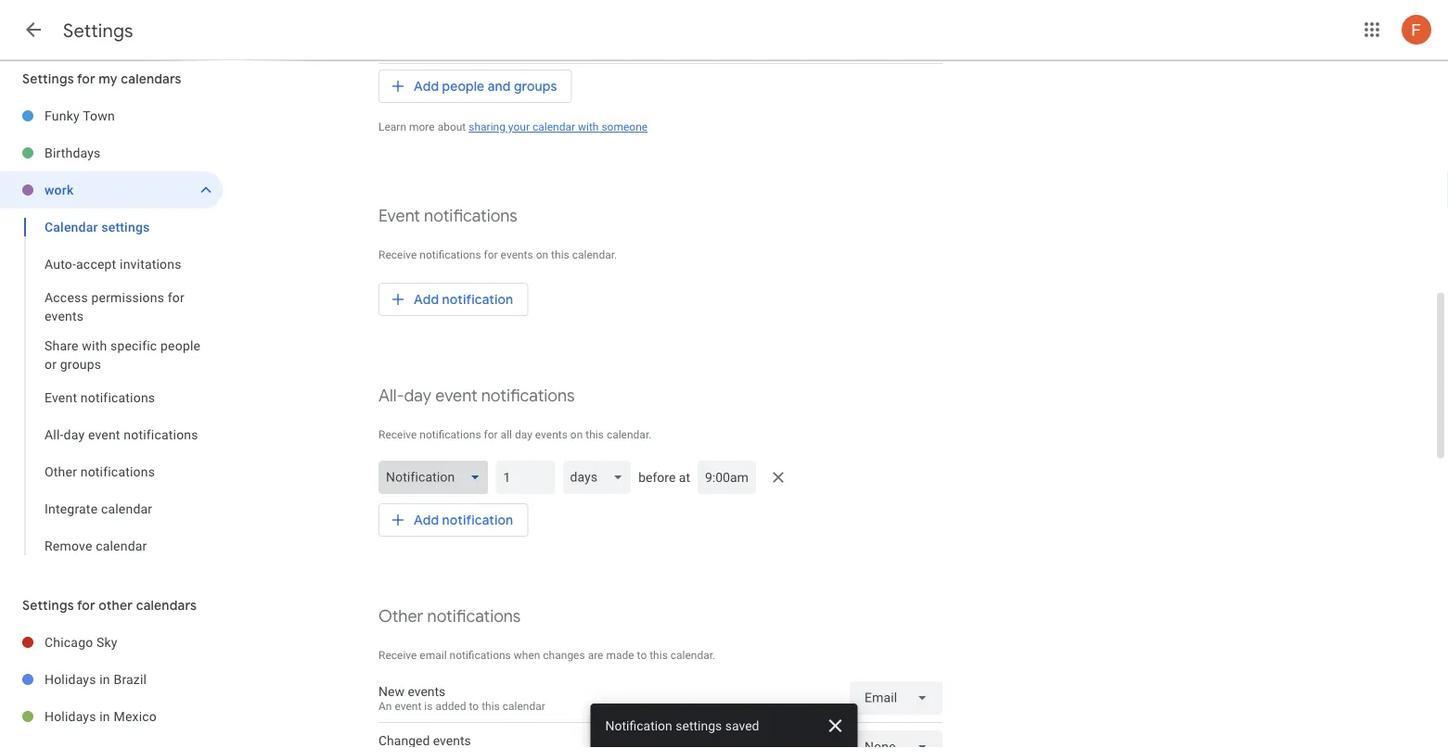 Task type: describe. For each thing, give the bounding box(es) containing it.
settings for settings for other calendars
[[22, 597, 74, 614]]

for for access permissions for events
[[168, 290, 185, 305]]

notification settings saved
[[605, 718, 759, 734]]

remove
[[45, 539, 92, 554]]

chicago
[[45, 635, 93, 650]]

chicago sky
[[45, 635, 118, 650]]

add people and groups button
[[378, 64, 572, 109]]

calendar down integrate calendar
[[96, 539, 147, 554]]

share
[[45, 338, 79, 353]]

1 horizontal spatial other notifications
[[378, 606, 521, 628]]

the day before at 9am element
[[378, 457, 943, 498]]

holidays in mexico tree item
[[0, 699, 223, 736]]

1 add notification from the top
[[414, 291, 513, 308]]

add for add people and groups button
[[414, 78, 439, 95]]

1 horizontal spatial all-day event notifications
[[378, 385, 575, 407]]

permissions
[[91, 290, 164, 305]]

email
[[420, 649, 447, 662]]

settings for my calendars tree
[[0, 97, 223, 565]]

learn more about sharing your calendar with someone
[[378, 121, 648, 134]]

1 horizontal spatial day
[[404, 385, 431, 407]]

an
[[378, 700, 392, 713]]

saved
[[725, 718, 759, 734]]

notification
[[605, 718, 672, 734]]

settings for notification
[[676, 718, 722, 734]]

all
[[501, 429, 512, 442]]

1 horizontal spatial event
[[378, 205, 420, 227]]

new events an event is added to this calendar
[[378, 684, 545, 713]]

for for receive notifications for events on this calendar.
[[484, 249, 498, 262]]

1 notification from the top
[[442, 291, 513, 308]]

funky town tree item
[[0, 97, 223, 135]]

groups inside add people and groups button
[[514, 78, 557, 95]]

for for receive notifications for all day events on this calendar.
[[484, 429, 498, 442]]

someone
[[602, 121, 648, 134]]

brazil
[[114, 672, 147, 687]]

integrate calendar
[[45, 501, 152, 517]]

town
[[83, 108, 115, 123]]

chicago sky tree item
[[0, 624, 223, 661]]

when
[[514, 649, 540, 662]]

2 vertical spatial calendar.
[[671, 649, 716, 662]]

holidays in brazil tree item
[[0, 661, 223, 699]]

at
[[679, 470, 690, 485]]

settings for calendar
[[101, 219, 150, 235]]

in for mexico
[[100, 709, 110, 725]]

2 horizontal spatial day
[[515, 429, 532, 442]]

work tree item
[[0, 172, 223, 209]]

2 add notification from the top
[[414, 512, 513, 529]]

my
[[99, 71, 118, 87]]

settings for other calendars tree
[[0, 624, 223, 749]]

calendar up remove calendar
[[101, 501, 152, 517]]

events inside new events an event is added to this calendar
[[408, 684, 446, 700]]

changes
[[543, 649, 585, 662]]

settings for other calendars
[[22, 597, 197, 614]]

birthdays tree item
[[0, 135, 223, 172]]

access permissions for events
[[45, 290, 185, 324]]

calendar inside new events an event is added to this calendar
[[503, 700, 545, 713]]

people inside button
[[442, 78, 485, 95]]

settings for settings for my calendars
[[22, 71, 74, 87]]

access
[[45, 290, 88, 305]]

made
[[606, 649, 634, 662]]

holidays for holidays in mexico
[[45, 709, 96, 725]]

other
[[99, 597, 133, 614]]

share with specific people or groups
[[45, 338, 201, 372]]

birthdays link
[[45, 135, 223, 172]]

before at
[[638, 470, 690, 485]]

sharing
[[469, 121, 505, 134]]

this inside new events an event is added to this calendar
[[482, 700, 500, 713]]

receive notifications for all day events on this calendar.
[[378, 429, 652, 442]]

birthdays
[[45, 145, 101, 160]]

1 horizontal spatial with
[[578, 121, 599, 134]]

receive notifications for events on this calendar.
[[378, 249, 617, 262]]

or
[[45, 357, 57, 372]]

holidays in brazil link
[[45, 661, 223, 699]]

settings for my calendars
[[22, 71, 182, 87]]



Task type: vqa. For each thing, say whether or not it's contained in the screenshot.
Black
no



Task type: locate. For each thing, give the bounding box(es) containing it.
notification down days in advance for notification number field
[[442, 512, 513, 529]]

settings up funky at top
[[22, 71, 74, 87]]

0 vertical spatial event
[[378, 205, 420, 227]]

0 vertical spatial calendar.
[[572, 249, 617, 262]]

3 add from the top
[[414, 512, 439, 529]]

add for first add notification button from the top of the page
[[414, 291, 439, 308]]

2 in from the top
[[100, 709, 110, 725]]

1 vertical spatial in
[[100, 709, 110, 725]]

other notifications inside group
[[45, 464, 155, 480]]

with inside 'share with specific people or groups'
[[82, 338, 107, 353]]

receive email notifications when changes are made to this calendar.
[[378, 649, 716, 662]]

holidays for holidays in brazil
[[45, 672, 96, 687]]

settings up chicago
[[22, 597, 74, 614]]

group
[[0, 209, 223, 565]]

0 horizontal spatial settings
[[101, 219, 150, 235]]

sky
[[97, 635, 118, 650]]

chicago sky link
[[45, 624, 223, 661]]

group containing calendar settings
[[0, 209, 223, 565]]

and
[[488, 78, 511, 95]]

to inside new events an event is added to this calendar
[[469, 700, 479, 713]]

1 add notification button from the top
[[378, 277, 528, 322]]

event up integrate calendar
[[88, 427, 120, 443]]

0 vertical spatial holidays
[[45, 672, 96, 687]]

funky
[[45, 108, 80, 123]]

1 vertical spatial receive
[[378, 429, 417, 442]]

0 vertical spatial notification
[[442, 291, 513, 308]]

other up integrate at the bottom left of the page
[[45, 464, 77, 480]]

1 vertical spatial to
[[469, 700, 479, 713]]

0 vertical spatial in
[[100, 672, 110, 687]]

1 vertical spatial other notifications
[[378, 606, 521, 628]]

0 horizontal spatial event
[[45, 390, 77, 405]]

0 vertical spatial all-
[[378, 385, 404, 407]]

add notification down days in advance for notification number field
[[414, 512, 513, 529]]

1 horizontal spatial on
[[570, 429, 583, 442]]

0 horizontal spatial day
[[64, 427, 85, 443]]

event inside group
[[45, 390, 77, 405]]

for inside access permissions for events
[[168, 290, 185, 305]]

remove calendar
[[45, 539, 147, 554]]

settings for settings
[[63, 19, 133, 42]]

new
[[378, 684, 404, 700]]

event down or
[[45, 390, 77, 405]]

people left and
[[442, 78, 485, 95]]

other notifications
[[45, 464, 155, 480], [378, 606, 521, 628]]

add for second add notification button from the top of the page
[[414, 512, 439, 529]]

on
[[536, 249, 548, 262], [570, 429, 583, 442]]

0 vertical spatial all-day event notifications
[[378, 385, 575, 407]]

0 horizontal spatial on
[[536, 249, 548, 262]]

0 vertical spatial on
[[536, 249, 548, 262]]

settings up 'settings for my calendars'
[[63, 19, 133, 42]]

add notification
[[414, 291, 513, 308], [414, 512, 513, 529]]

2 horizontal spatial event
[[435, 385, 477, 407]]

is
[[424, 700, 433, 713]]

1 horizontal spatial event
[[395, 700, 421, 713]]

all-day event notifications inside settings for my calendars tree
[[45, 427, 198, 443]]

other notifications up email
[[378, 606, 521, 628]]

0 vertical spatial to
[[637, 649, 647, 662]]

1 holidays from the top
[[45, 672, 96, 687]]

people inside 'share with specific people or groups'
[[161, 338, 201, 353]]

people right specific
[[161, 338, 201, 353]]

1 vertical spatial event notifications
[[45, 390, 155, 405]]

event
[[435, 385, 477, 407], [88, 427, 120, 443], [395, 700, 421, 713]]

0 horizontal spatial to
[[469, 700, 479, 713]]

1 vertical spatial settings
[[22, 71, 74, 87]]

1 horizontal spatial event notifications
[[378, 205, 518, 227]]

1 horizontal spatial groups
[[514, 78, 557, 95]]

0 horizontal spatial groups
[[60, 357, 101, 372]]

learn
[[378, 121, 406, 134]]

0 vertical spatial add notification button
[[378, 277, 528, 322]]

calendars
[[121, 71, 182, 87], [136, 597, 197, 614]]

2 vertical spatial settings
[[22, 597, 74, 614]]

add people and groups
[[414, 78, 557, 95]]

2 vertical spatial add
[[414, 512, 439, 529]]

more
[[409, 121, 435, 134]]

groups right and
[[514, 78, 557, 95]]

1 horizontal spatial other
[[378, 606, 423, 628]]

0 vertical spatial add notification
[[414, 291, 513, 308]]

are
[[588, 649, 603, 662]]

all-day event notifications
[[378, 385, 575, 407], [45, 427, 198, 443]]

Days in advance for notification number field
[[503, 461, 548, 494]]

calendars right my
[[121, 71, 182, 87]]

event notifications
[[378, 205, 518, 227], [45, 390, 155, 405]]

event inside new events an event is added to this calendar
[[395, 700, 421, 713]]

in for brazil
[[100, 672, 110, 687]]

other up email
[[378, 606, 423, 628]]

event
[[378, 205, 420, 227], [45, 390, 77, 405]]

0 horizontal spatial all-day event notifications
[[45, 427, 198, 443]]

1 vertical spatial add notification button
[[378, 498, 528, 543]]

calendars up chicago sky link
[[136, 597, 197, 614]]

receive for other
[[378, 649, 417, 662]]

receive for all-
[[378, 429, 417, 442]]

3 receive from the top
[[378, 649, 417, 662]]

in
[[100, 672, 110, 687], [100, 709, 110, 725]]

groups down share
[[60, 357, 101, 372]]

Time of day text field
[[705, 468, 749, 487]]

funky town
[[45, 108, 115, 123]]

mexico
[[114, 709, 157, 725]]

1 vertical spatial all-day event notifications
[[45, 427, 198, 443]]

calendar
[[45, 219, 98, 235]]

events
[[501, 249, 533, 262], [45, 308, 84, 324], [535, 429, 568, 442], [408, 684, 446, 700]]

other inside settings for my calendars tree
[[45, 464, 77, 480]]

calendars for settings for other calendars
[[136, 597, 197, 614]]

before
[[638, 470, 676, 485]]

settings
[[101, 219, 150, 235], [676, 718, 722, 734]]

0 vertical spatial add
[[414, 78, 439, 95]]

settings
[[63, 19, 133, 42], [22, 71, 74, 87], [22, 597, 74, 614]]

invitations
[[120, 257, 181, 272]]

settings heading
[[63, 19, 133, 42]]

1 vertical spatial calendars
[[136, 597, 197, 614]]

0 horizontal spatial people
[[161, 338, 201, 353]]

notification
[[442, 291, 513, 308], [442, 512, 513, 529]]

0 horizontal spatial all-
[[45, 427, 64, 443]]

1 vertical spatial with
[[82, 338, 107, 353]]

calendar right your on the left top
[[532, 121, 575, 134]]

0 horizontal spatial other notifications
[[45, 464, 155, 480]]

settings left saved
[[676, 718, 722, 734]]

groups
[[514, 78, 557, 95], [60, 357, 101, 372]]

1 receive from the top
[[378, 249, 417, 262]]

event inside settings for my calendars tree
[[88, 427, 120, 443]]

1 vertical spatial all-
[[45, 427, 64, 443]]

1 horizontal spatial all-
[[378, 385, 404, 407]]

event notifications inside group
[[45, 390, 155, 405]]

for
[[77, 71, 95, 87], [484, 249, 498, 262], [168, 290, 185, 305], [484, 429, 498, 442], [77, 597, 95, 614]]

settings inside group
[[101, 219, 150, 235]]

to
[[637, 649, 647, 662], [469, 700, 479, 713]]

with right share
[[82, 338, 107, 353]]

2 notification from the top
[[442, 512, 513, 529]]

add notification button down days in advance for notification number field
[[378, 498, 528, 543]]

1 vertical spatial on
[[570, 429, 583, 442]]

specific
[[110, 338, 157, 353]]

notifications
[[424, 205, 518, 227], [420, 249, 481, 262], [481, 385, 575, 407], [81, 390, 155, 405], [124, 427, 198, 443], [420, 429, 481, 442], [80, 464, 155, 480], [427, 606, 521, 628], [450, 649, 511, 662]]

event left is at bottom
[[395, 700, 421, 713]]

1 vertical spatial calendar.
[[607, 429, 652, 442]]

2 vertical spatial event
[[395, 700, 421, 713]]

in left mexico
[[100, 709, 110, 725]]

auto-accept invitations
[[45, 257, 181, 272]]

1 vertical spatial groups
[[60, 357, 101, 372]]

calendars for settings for my calendars
[[121, 71, 182, 87]]

receive for event
[[378, 249, 417, 262]]

1 vertical spatial event
[[45, 390, 77, 405]]

0 vertical spatial other
[[45, 464, 77, 480]]

0 vertical spatial other notifications
[[45, 464, 155, 480]]

accept
[[76, 257, 116, 272]]

holidays
[[45, 672, 96, 687], [45, 709, 96, 725]]

0 vertical spatial settings
[[63, 19, 133, 42]]

settings down 'work' link
[[101, 219, 150, 235]]

holidays down 'holidays in brazil'
[[45, 709, 96, 725]]

go back image
[[22, 19, 45, 41]]

1 in from the top
[[100, 672, 110, 687]]

holidays in brazil
[[45, 672, 147, 687]]

event up receive notifications for all day events on this calendar. in the left of the page
[[435, 385, 477, 407]]

integrate
[[45, 501, 98, 517]]

0 vertical spatial groups
[[514, 78, 557, 95]]

added
[[435, 700, 466, 713]]

0 vertical spatial event
[[435, 385, 477, 407]]

0 horizontal spatial other
[[45, 464, 77, 480]]

to right made on the left bottom of the page
[[637, 649, 647, 662]]

other notifications up integrate calendar
[[45, 464, 155, 480]]

this
[[551, 249, 569, 262], [586, 429, 604, 442], [650, 649, 668, 662], [482, 700, 500, 713]]

0 vertical spatial event notifications
[[378, 205, 518, 227]]

your
[[508, 121, 530, 134]]

1 vertical spatial holidays
[[45, 709, 96, 725]]

all- inside group
[[45, 427, 64, 443]]

in left brazil
[[100, 672, 110, 687]]

None field
[[378, 461, 496, 494], [563, 461, 638, 494], [850, 682, 943, 715], [850, 731, 943, 749], [378, 461, 496, 494], [563, 461, 638, 494], [850, 682, 943, 715], [850, 731, 943, 749]]

holidays in mexico link
[[45, 699, 223, 736]]

day
[[404, 385, 431, 407], [64, 427, 85, 443], [515, 429, 532, 442]]

0 vertical spatial receive
[[378, 249, 417, 262]]

add
[[414, 78, 439, 95], [414, 291, 439, 308], [414, 512, 439, 529]]

holidays in mexico
[[45, 709, 157, 725]]

holidays down chicago
[[45, 672, 96, 687]]

calendar
[[532, 121, 575, 134], [101, 501, 152, 517], [96, 539, 147, 554], [503, 700, 545, 713]]

2 holidays from the top
[[45, 709, 96, 725]]

1 vertical spatial add notification
[[414, 512, 513, 529]]

people
[[442, 78, 485, 95], [161, 338, 201, 353]]

notification down receive notifications for events on this calendar.
[[442, 291, 513, 308]]

0 horizontal spatial event
[[88, 427, 120, 443]]

0 horizontal spatial with
[[82, 338, 107, 353]]

all-day event notifications up integrate calendar
[[45, 427, 198, 443]]

add notification down receive notifications for events on this calendar.
[[414, 291, 513, 308]]

holidays inside 'link'
[[45, 672, 96, 687]]

event notifications up receive notifications for events on this calendar.
[[378, 205, 518, 227]]

event notifications down 'share with specific people or groups'
[[45, 390, 155, 405]]

calendar.
[[572, 249, 617, 262], [607, 429, 652, 442], [671, 649, 716, 662]]

2 vertical spatial receive
[[378, 649, 417, 662]]

1 vertical spatial other
[[378, 606, 423, 628]]

groups inside 'share with specific people or groups'
[[60, 357, 101, 372]]

in inside 'link'
[[100, 672, 110, 687]]

2 add from the top
[[414, 291, 439, 308]]

add notification button down receive notifications for events on this calendar.
[[378, 277, 528, 322]]

event down learn
[[378, 205, 420, 227]]

events inside access permissions for events
[[45, 308, 84, 324]]

work
[[45, 182, 74, 198]]

2 receive from the top
[[378, 429, 417, 442]]

sharing your calendar with someone link
[[469, 121, 648, 134]]

1 vertical spatial notification
[[442, 512, 513, 529]]

0 vertical spatial settings
[[101, 219, 150, 235]]

1 vertical spatial add
[[414, 291, 439, 308]]

to right added
[[469, 700, 479, 713]]

other
[[45, 464, 77, 480], [378, 606, 423, 628]]

0 horizontal spatial event notifications
[[45, 390, 155, 405]]

with left someone
[[578, 121, 599, 134]]

work link
[[45, 172, 189, 209]]

1 vertical spatial event
[[88, 427, 120, 443]]

1 vertical spatial people
[[161, 338, 201, 353]]

1 vertical spatial settings
[[676, 718, 722, 734]]

all-day event notifications up all
[[378, 385, 575, 407]]

0 vertical spatial with
[[578, 121, 599, 134]]

add notification button
[[378, 277, 528, 322], [378, 498, 528, 543]]

with
[[578, 121, 599, 134], [82, 338, 107, 353]]

receive
[[378, 249, 417, 262], [378, 429, 417, 442], [378, 649, 417, 662]]

2 add notification button from the top
[[378, 498, 528, 543]]

1 horizontal spatial people
[[442, 78, 485, 95]]

0 vertical spatial calendars
[[121, 71, 182, 87]]

about
[[438, 121, 466, 134]]

calendar settings
[[45, 219, 150, 235]]

calendar down when
[[503, 700, 545, 713]]

1 add from the top
[[414, 78, 439, 95]]

1 horizontal spatial settings
[[676, 718, 722, 734]]

0 vertical spatial people
[[442, 78, 485, 95]]

1 horizontal spatial to
[[637, 649, 647, 662]]

day inside group
[[64, 427, 85, 443]]

auto-
[[45, 257, 76, 272]]

all-
[[378, 385, 404, 407], [45, 427, 64, 443]]



